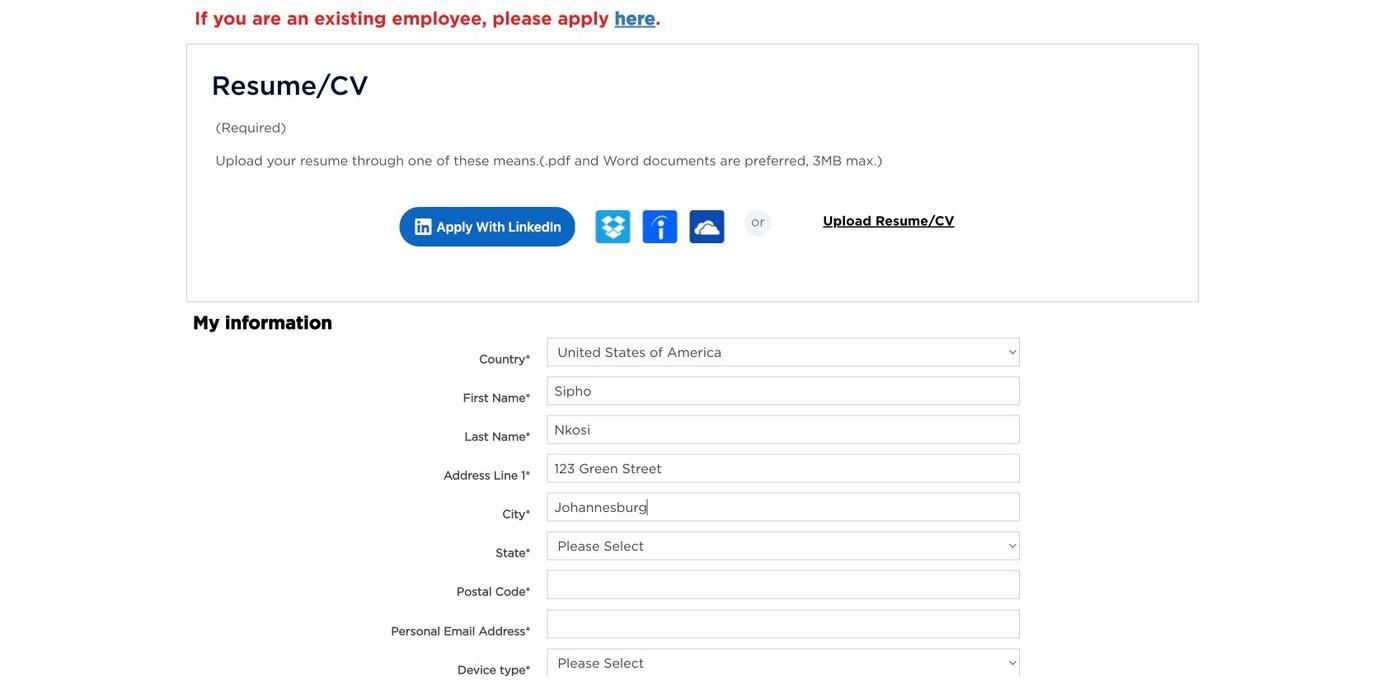 Task type: vqa. For each thing, say whether or not it's contained in the screenshot.
Last Name text box
yes



Task type: locate. For each thing, give the bounding box(es) containing it.
Personal Email Address email field
[[547, 610, 1020, 639]]

Last Name text field
[[547, 415, 1020, 444]]

Postal Code text field
[[547, 570, 1020, 599]]

group
[[207, 65, 1178, 281]]

First Name text field
[[547, 377, 1020, 405]]



Task type: describe. For each thing, give the bounding box(es) containing it.
Address Line 1 text field
[[547, 454, 1020, 483]]

City text field
[[547, 493, 1020, 522]]



